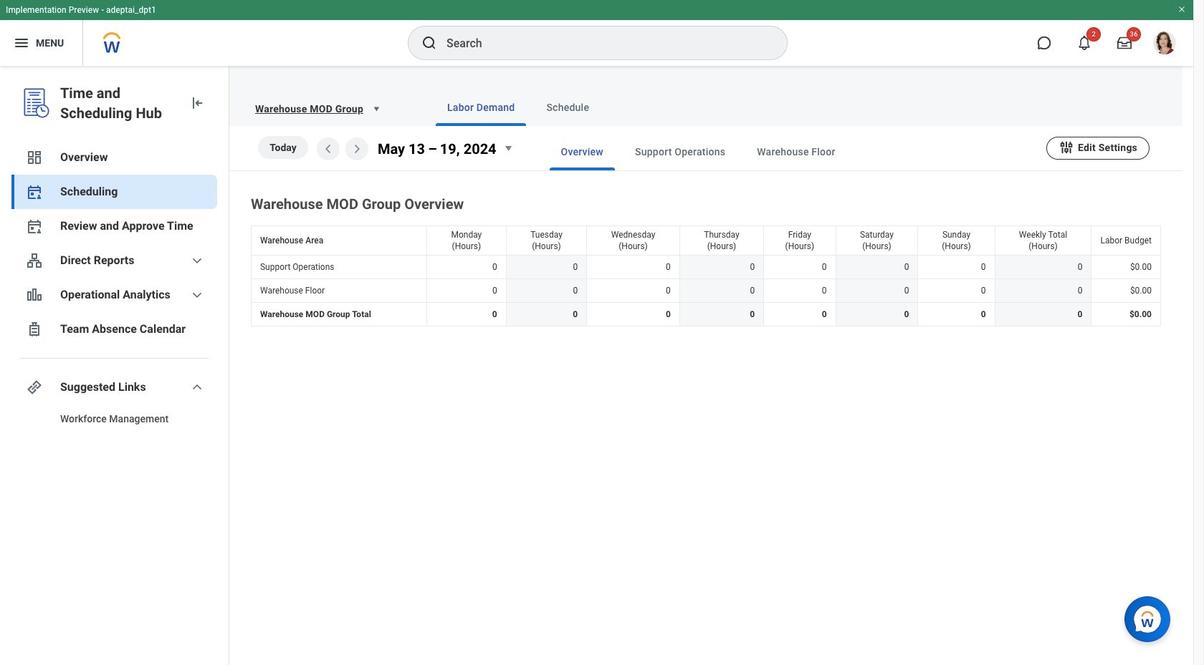Task type: describe. For each thing, give the bounding box(es) containing it.
configure image
[[1059, 139, 1075, 155]]

transformation import image
[[189, 95, 206, 112]]

caret down small image
[[369, 102, 384, 116]]

0 vertical spatial tab list
[[407, 89, 1166, 126]]

search image
[[421, 34, 438, 52]]

time and scheduling hub element
[[60, 83, 177, 123]]

profile logan mcneil image
[[1153, 32, 1176, 57]]

view team image
[[26, 252, 43, 270]]

dashboard image
[[26, 149, 43, 166]]

chart image
[[26, 287, 43, 304]]

close environment banner image
[[1178, 5, 1186, 14]]

chevron left small image
[[320, 140, 337, 158]]

chevron right small image
[[348, 140, 366, 158]]

Search Workday  search field
[[447, 27, 758, 59]]

caret down small image
[[499, 140, 517, 157]]

1 calendar user solid image from the top
[[26, 184, 43, 201]]

task timeoff image
[[26, 321, 43, 338]]



Task type: vqa. For each thing, say whether or not it's contained in the screenshot.
Calendar User Solid IMAGE
yes



Task type: locate. For each thing, give the bounding box(es) containing it.
navigation pane region
[[0, 66, 229, 666]]

chevron down small image
[[189, 252, 206, 270], [189, 287, 206, 304], [189, 379, 206, 396]]

1 chevron down small image from the top
[[189, 252, 206, 270]]

calendar user solid image
[[26, 184, 43, 201], [26, 218, 43, 235]]

2 vertical spatial chevron down small image
[[189, 379, 206, 396]]

chevron down small image for view team "image"
[[189, 252, 206, 270]]

chevron down small image for link image
[[189, 379, 206, 396]]

chevron down small image for "chart" image
[[189, 287, 206, 304]]

tab panel
[[229, 126, 1183, 330]]

calendar user solid image up view team "image"
[[26, 218, 43, 235]]

0 vertical spatial calendar user solid image
[[26, 184, 43, 201]]

1 vertical spatial tab list
[[521, 133, 1047, 171]]

3 chevron down small image from the top
[[189, 379, 206, 396]]

link image
[[26, 379, 43, 396]]

2 calendar user solid image from the top
[[26, 218, 43, 235]]

1 vertical spatial calendar user solid image
[[26, 218, 43, 235]]

0 vertical spatial chevron down small image
[[189, 252, 206, 270]]

notifications large image
[[1077, 36, 1092, 50]]

banner
[[0, 0, 1194, 66]]

justify image
[[13, 34, 30, 52]]

1 vertical spatial chevron down small image
[[189, 287, 206, 304]]

2 chevron down small image from the top
[[189, 287, 206, 304]]

tab list
[[407, 89, 1166, 126], [521, 133, 1047, 171]]

calendar user solid image down dashboard image
[[26, 184, 43, 201]]

inbox large image
[[1118, 36, 1132, 50]]



